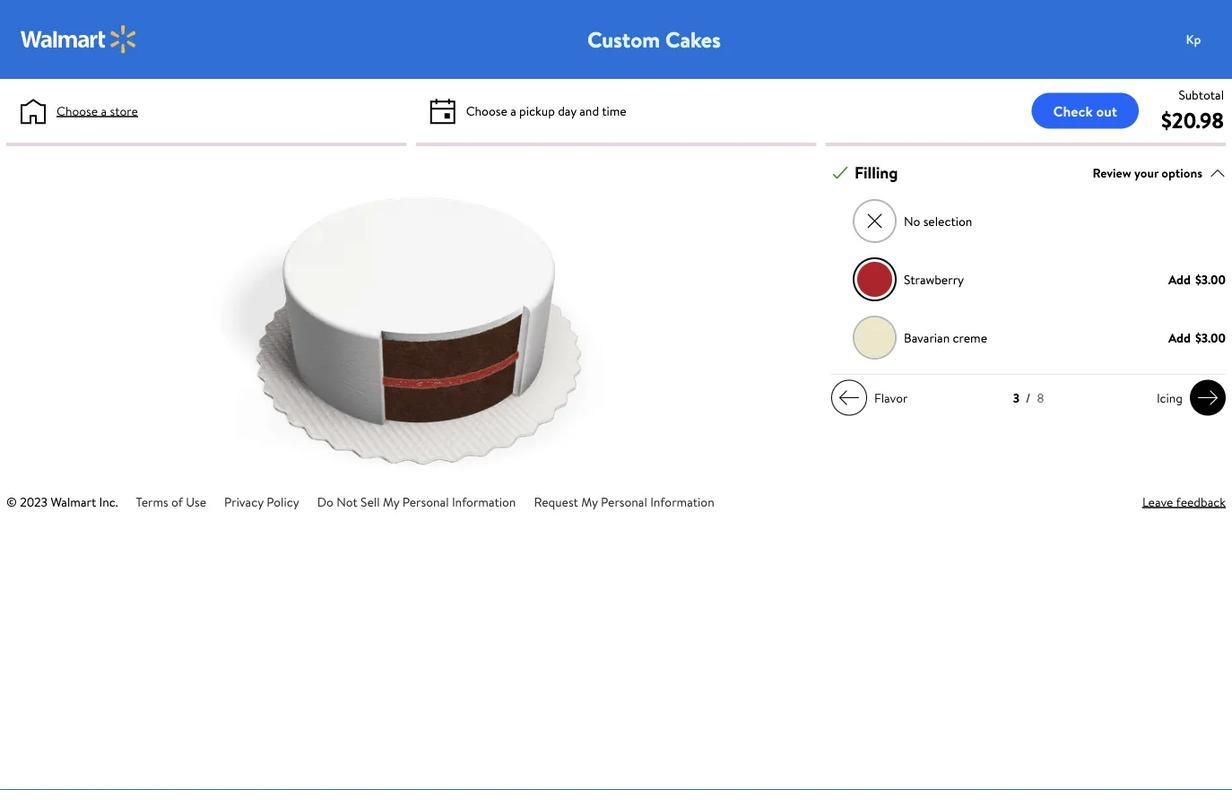 Task type: vqa. For each thing, say whether or not it's contained in the screenshot.
the 'All'
no



Task type: describe. For each thing, give the bounding box(es) containing it.
3 / 8
[[1013, 389, 1044, 407]]

up arrow image
[[1210, 165, 1226, 181]]

icon for continue arrow image inside icing link
[[1197, 387, 1219, 409]]

bavarian
[[904, 329, 950, 346]]

terms
[[136, 493, 168, 510]]

of
[[171, 493, 183, 510]]

choose for choose a store
[[57, 102, 98, 119]]

ok image
[[832, 165, 848, 181]]

request my personal information link
[[534, 493, 715, 510]]

© 2023 walmart inc.
[[6, 493, 118, 510]]

pickup
[[519, 102, 555, 119]]

2 information from the left
[[650, 493, 715, 510]]

privacy
[[224, 493, 264, 510]]

choose for choose a pickup day and time
[[466, 102, 507, 119]]

day
[[558, 102, 577, 119]]

check out button
[[1032, 93, 1139, 129]]

do not sell my personal information
[[317, 493, 516, 510]]

walmart
[[51, 493, 96, 510]]

add for bavarian creme
[[1169, 329, 1191, 346]]

1 my from the left
[[383, 493, 399, 510]]

check out
[[1053, 101, 1118, 121]]

kp button
[[1176, 22, 1232, 57]]

8
[[1037, 389, 1044, 407]]

kp
[[1186, 30, 1201, 48]]

choose a store link
[[57, 101, 138, 120]]

subtotal
[[1179, 86, 1224, 103]]

use
[[186, 493, 206, 510]]

privacy policy link
[[224, 493, 299, 510]]

add for strawberry
[[1169, 271, 1191, 288]]

a for pickup
[[510, 102, 516, 119]]

terms of use
[[136, 493, 206, 510]]

cakes
[[665, 24, 721, 54]]

leave feedback
[[1143, 493, 1226, 510]]

$20.98
[[1161, 105, 1224, 135]]

$3.00 for bavarian creme
[[1195, 329, 1226, 346]]

strawberry
[[904, 271, 964, 288]]

sell
[[361, 493, 380, 510]]

policy
[[267, 493, 299, 510]]

check
[[1053, 101, 1093, 121]]



Task type: locate. For each thing, give the bounding box(es) containing it.
custom cakes
[[587, 24, 721, 54]]

0 vertical spatial add
[[1169, 271, 1191, 288]]

do
[[317, 493, 333, 510]]

0 horizontal spatial my
[[383, 493, 399, 510]]

not
[[336, 493, 358, 510]]

subtotal $20.98
[[1161, 86, 1224, 135]]

2 a from the left
[[510, 102, 516, 119]]

creme
[[953, 329, 988, 346]]

1 add $3.00 from the top
[[1169, 271, 1226, 288]]

my right the sell
[[383, 493, 399, 510]]

your
[[1135, 164, 1159, 181]]

my
[[383, 493, 399, 510], [581, 493, 598, 510]]

a
[[101, 102, 107, 119], [510, 102, 516, 119]]

back to walmart.com image
[[21, 25, 137, 54]]

add $3.00 for strawberry
[[1169, 271, 1226, 288]]

1 choose from the left
[[57, 102, 98, 119]]

do not sell my personal information link
[[317, 493, 516, 510]]

icon for continue arrow image
[[839, 387, 860, 409], [1197, 387, 1219, 409]]

$3.00
[[1195, 271, 1226, 288], [1195, 329, 1226, 346]]

1 vertical spatial add $3.00
[[1169, 329, 1226, 346]]

1 add from the top
[[1169, 271, 1191, 288]]

a left store
[[101, 102, 107, 119]]

3
[[1013, 389, 1020, 407]]

2 icon for continue arrow image from the left
[[1197, 387, 1219, 409]]

2 my from the left
[[581, 493, 598, 510]]

my right request
[[581, 493, 598, 510]]

add $3.00 for bavarian creme
[[1169, 329, 1226, 346]]

no selection
[[904, 212, 973, 230]]

options
[[1162, 164, 1203, 181]]

1 $3.00 from the top
[[1195, 271, 1226, 288]]

0 vertical spatial $3.00
[[1195, 271, 1226, 288]]

icon for continue arrow image right icing
[[1197, 387, 1219, 409]]

2 choose from the left
[[466, 102, 507, 119]]

2 personal from the left
[[601, 493, 647, 510]]

flavor
[[874, 389, 908, 406]]

personal
[[402, 493, 449, 510], [601, 493, 647, 510]]

icon for continue arrow image left flavor
[[839, 387, 860, 409]]

icing link
[[1150, 380, 1226, 416]]

leave feedback button
[[1143, 492, 1226, 511]]

and
[[580, 102, 599, 119]]

1 horizontal spatial choose
[[466, 102, 507, 119]]

1 a from the left
[[101, 102, 107, 119]]

0 horizontal spatial information
[[452, 493, 516, 510]]

0 horizontal spatial icon for continue arrow image
[[839, 387, 860, 409]]

remove image
[[865, 211, 885, 231]]

a left pickup
[[510, 102, 516, 119]]

no
[[904, 212, 920, 230]]

flavor link
[[831, 380, 915, 416]]

privacy policy
[[224, 493, 299, 510]]

1 horizontal spatial information
[[650, 493, 715, 510]]

0 horizontal spatial personal
[[402, 493, 449, 510]]

2 add $3.00 from the top
[[1169, 329, 1226, 346]]

choose a pickup day and time
[[466, 102, 627, 119]]

1 information from the left
[[452, 493, 516, 510]]

inc.
[[99, 493, 118, 510]]

custom
[[587, 24, 660, 54]]

choose a store
[[57, 102, 138, 119]]

out
[[1096, 101, 1118, 121]]

2 $3.00 from the top
[[1195, 329, 1226, 346]]

©
[[6, 493, 17, 510]]

0 horizontal spatial a
[[101, 102, 107, 119]]

$3.00 for strawberry
[[1195, 271, 1226, 288]]

1 vertical spatial add
[[1169, 329, 1191, 346]]

personal right request
[[601, 493, 647, 510]]

request my personal information
[[534, 493, 715, 510]]

review
[[1093, 164, 1132, 181]]

information
[[452, 493, 516, 510], [650, 493, 715, 510]]

2023
[[20, 493, 48, 510]]

filling
[[855, 162, 898, 184]]

2 add from the top
[[1169, 329, 1191, 346]]

store
[[110, 102, 138, 119]]

time
[[602, 102, 627, 119]]

add
[[1169, 271, 1191, 288], [1169, 329, 1191, 346]]

choose left store
[[57, 102, 98, 119]]

1 horizontal spatial a
[[510, 102, 516, 119]]

selection
[[924, 212, 973, 230]]

review your options link
[[1093, 161, 1226, 185]]

icon for continue arrow image inside flavor link
[[839, 387, 860, 409]]

icing
[[1157, 389, 1183, 406]]

1 horizontal spatial personal
[[601, 493, 647, 510]]

choose
[[57, 102, 98, 119], [466, 102, 507, 119]]

1 icon for continue arrow image from the left
[[839, 387, 860, 409]]

terms of use link
[[136, 493, 206, 510]]

feedback
[[1176, 493, 1226, 510]]

1 horizontal spatial icon for continue arrow image
[[1197, 387, 1219, 409]]

leave
[[1143, 493, 1174, 510]]

review your options
[[1093, 164, 1203, 181]]

1 horizontal spatial my
[[581, 493, 598, 510]]

1 vertical spatial $3.00
[[1195, 329, 1226, 346]]

/
[[1026, 389, 1031, 407]]

0 horizontal spatial choose
[[57, 102, 98, 119]]

1 personal from the left
[[402, 493, 449, 510]]

a for store
[[101, 102, 107, 119]]

0 vertical spatial add $3.00
[[1169, 271, 1226, 288]]

bavarian creme
[[904, 329, 988, 346]]

personal right the sell
[[402, 493, 449, 510]]

request
[[534, 493, 578, 510]]

review your options element
[[1093, 163, 1203, 182]]

choose left pickup
[[466, 102, 507, 119]]

add $3.00
[[1169, 271, 1226, 288], [1169, 329, 1226, 346]]



